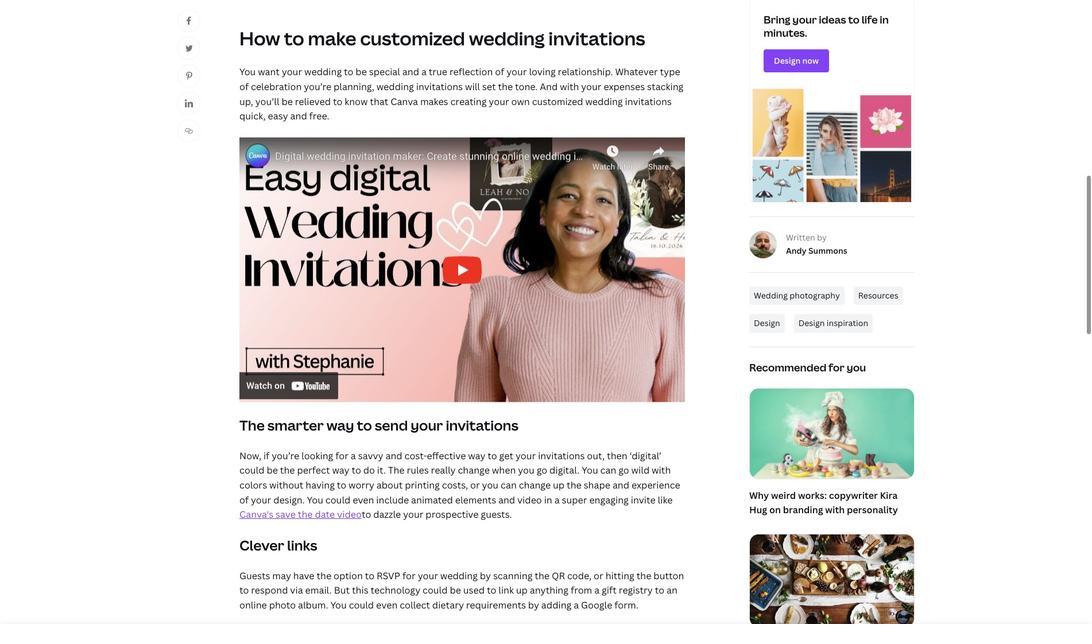 Task type: vqa. For each thing, say whether or not it's contained in the screenshot.
for to the bottom
yes



Task type: describe. For each thing, give the bounding box(es) containing it.
option
[[334, 570, 363, 582]]

1 vertical spatial can
[[501, 479, 517, 492]]

without
[[269, 479, 304, 492]]

personality
[[847, 504, 898, 517]]

get
[[500, 450, 514, 462]]

design inspiration link
[[794, 314, 873, 333]]

invite
[[631, 494, 656, 507]]

include
[[376, 494, 409, 507]]

minutes.
[[764, 26, 808, 40]]

hug
[[750, 504, 768, 517]]

a left savvy
[[351, 450, 356, 462]]

scanning
[[493, 570, 533, 582]]

colors
[[240, 479, 267, 492]]

copywriter
[[829, 489, 878, 502]]

now, if you're looking for a savvy and cost-effective way to get your invitations out, then 'digital' could be the perfect way to do it. the rules really change when you go digital. you can go wild with colors without having to worry about printing costs, or you can change up the shape and experience of your design. you could even include animated elements and video in a super engaging invite like canva's save the date video to dazzle your prospective guests.
[[240, 450, 681, 521]]

1 go from the left
[[537, 464, 548, 477]]

stacking
[[648, 80, 684, 93]]

and right special
[[403, 66, 419, 78]]

out,
[[587, 450, 605, 462]]

be up the planning, at the left top of the page
[[356, 66, 367, 78]]

know
[[345, 95, 368, 108]]

recommended
[[750, 361, 827, 374]]

bring your ideas to life in minutes.
[[764, 13, 889, 40]]

you inside you want your wedding to be special and a true reflection of your loving relationship. whatever type of celebration you're planning, wedding invitations will set the tone. and with your expenses stacking up, you'll be relieved to know that canva makes creating your own customized wedding invitations quick, easy and free.
[[240, 66, 256, 78]]

wedding photography
[[754, 290, 840, 301]]

loving
[[529, 66, 556, 78]]

inspiration
[[827, 318, 869, 329]]

0 vertical spatial you
[[847, 361, 867, 374]]

date
[[315, 509, 335, 521]]

experience
[[632, 479, 681, 492]]

prospective
[[426, 509, 479, 521]]

and up guests.
[[499, 494, 515, 507]]

0 vertical spatial can
[[601, 464, 617, 477]]

now,
[[240, 450, 261, 462]]

0 horizontal spatial change
[[458, 464, 490, 477]]

smarter
[[268, 416, 324, 435]]

to right how
[[284, 26, 304, 51]]

will
[[465, 80, 480, 93]]

why weird works: copywriter kira hug on branding with personality link
[[750, 388, 915, 521]]

even inside now, if you're looking for a savvy and cost-effective way to get your invitations out, then 'digital' could be the perfect way to do it. the rules really change when you go digital. you can go wild with colors without having to worry about printing costs, or you can change up the shape and experience of your design. you could even include animated elements and video in a super engaging invite like canva's save the date video to dazzle your prospective guests.
[[353, 494, 374, 507]]

celebration
[[251, 80, 302, 93]]

quick,
[[240, 110, 266, 122]]

or inside guests may have the option to rsvp for your wedding by scanning the qr code, or hitting the button to respond via email. but this technology could be used to link up anything from a gift registry to an online photo album. you could even collect dietary requirements by adding a google form.
[[594, 570, 604, 582]]

guests.
[[481, 509, 512, 521]]

clever links
[[240, 536, 318, 555]]

could up the date
[[326, 494, 351, 507]]

email.
[[305, 585, 332, 597]]

could up dietary
[[423, 585, 448, 597]]

wedding inside guests may have the option to rsvp for your wedding by scanning the qr code, or hitting the button to respond via email. but this technology could be used to link up anything from a gift registry to an online photo album. you could even collect dietary requirements by adding a google form.
[[441, 570, 478, 582]]

and up it.
[[386, 450, 403, 462]]

the inside now, if you're looking for a savvy and cost-effective way to get your invitations out, then 'digital' could be the perfect way to do it. the rules really change when you go digital. you can go wild with colors without having to worry about printing costs, or you can change up the shape and experience of your design. you could even include animated elements and video in a super engaging invite like canva's save the date video to dazzle your prospective guests.
[[388, 464, 405, 477]]

2 vertical spatial way
[[332, 464, 350, 477]]

make
[[308, 26, 357, 51]]

your up celebration
[[282, 66, 302, 78]]

used
[[464, 585, 485, 597]]

super
[[562, 494, 587, 507]]

2 horizontal spatial for
[[829, 361, 845, 374]]

0 horizontal spatial you
[[482, 479, 499, 492]]

even inside guests may have the option to rsvp for your wedding by scanning the qr code, or hitting the button to respond via email. but this technology could be used to link up anything from a gift registry to an online photo album. you could even collect dietary requirements by adding a google form.
[[376, 599, 398, 612]]

design inspiration
[[799, 318, 869, 329]]

design.
[[274, 494, 305, 507]]

to left the know
[[333, 95, 343, 108]]

or inside now, if you're looking for a savvy and cost-effective way to get your invitations out, then 'digital' could be the perfect way to do it. the rules really change when you go digital. you can go wild with colors without having to worry about printing costs, or you can change up the shape and experience of your design. you could even include animated elements and video in a super engaging invite like canva's save the date video to dazzle your prospective guests.
[[471, 479, 480, 492]]

makes
[[420, 95, 448, 108]]

could up colors
[[240, 464, 265, 477]]

relieved
[[295, 95, 331, 108]]

rules
[[407, 464, 429, 477]]

0 horizontal spatial the
[[240, 416, 265, 435]]

collect
[[400, 599, 430, 612]]

elements
[[455, 494, 496, 507]]

a left gift in the right bottom of the page
[[595, 585, 600, 597]]

registry
[[619, 585, 653, 597]]

canva
[[391, 95, 418, 108]]

worry
[[349, 479, 375, 492]]

why
[[750, 489, 769, 502]]

to up this
[[365, 570, 375, 582]]

with inside why weird works: copywriter kira hug on branding with personality
[[826, 504, 845, 517]]

on
[[770, 504, 781, 517]]

written
[[787, 232, 816, 243]]

form.
[[615, 599, 639, 612]]

a inside you want your wedding to be special and a true reflection of your loving relationship. whatever type of celebration you're planning, wedding invitations will set the tone. and with your expenses stacking up, you'll be relieved to know that canva makes creating your own customized wedding invitations quick, easy and free.
[[422, 66, 427, 78]]

bring your ideas to life in minutes. link
[[750, 0, 915, 203]]

that
[[370, 95, 389, 108]]

canva's
[[240, 509, 274, 521]]

wedding down expenses
[[586, 95, 623, 108]]

engaging
[[590, 494, 629, 507]]

if
[[264, 450, 270, 462]]

0 vertical spatial of
[[495, 66, 505, 78]]

guests
[[240, 570, 270, 582]]

and up engaging
[[613, 479, 630, 492]]

your down animated
[[403, 509, 424, 521]]

cost-
[[405, 450, 427, 462]]

requirements
[[466, 599, 526, 612]]

you're inside you want your wedding to be special and a true reflection of your loving relationship. whatever type of celebration you're planning, wedding invitations will set the tone. and with your expenses stacking up, you'll be relieved to know that canva makes creating your own customized wedding invitations quick, easy and free.
[[304, 80, 332, 93]]

to inside "bring your ideas to life in minutes."
[[849, 13, 860, 26]]

creating
[[451, 95, 487, 108]]

'digital'
[[630, 450, 662, 462]]

anything
[[530, 585, 569, 597]]

and
[[540, 80, 558, 93]]

your right the get
[[516, 450, 536, 462]]

clever
[[240, 536, 284, 555]]

a left super
[[555, 494, 560, 507]]

album.
[[298, 599, 328, 612]]

be up easy
[[282, 95, 293, 108]]

wild
[[632, 464, 650, 477]]

2 go from the left
[[619, 464, 630, 477]]

recommended for you
[[750, 361, 867, 374]]

perfect
[[297, 464, 330, 477]]

in inside "bring your ideas to life in minutes."
[[880, 13, 889, 26]]

in inside now, if you're looking for a savvy and cost-effective way to get your invitations out, then 'digital' could be the perfect way to do it. the rules really change when you go digital. you can go wild with colors without having to worry about printing costs, or you can change up the shape and experience of your design. you could even include animated elements and video in a super engaging invite like canva's save the date video to dazzle your prospective guests.
[[544, 494, 553, 507]]

respond
[[251, 585, 288, 597]]

an
[[667, 585, 678, 597]]

digital.
[[550, 464, 580, 477]]



Task type: locate. For each thing, give the bounding box(es) containing it.
1 vertical spatial with
[[652, 464, 671, 477]]

0 vertical spatial the
[[240, 416, 265, 435]]

to left an
[[655, 585, 665, 597]]

your down relationship.
[[582, 80, 602, 93]]

design down wedding
[[754, 318, 781, 329]]

be inside now, if you're looking for a savvy and cost-effective way to get your invitations out, then 'digital' could be the perfect way to do it. the rules really change when you go digital. you can go wild with colors without having to worry about printing costs, or you can change up the shape and experience of your design. you could even include animated elements and video in a super engaging invite like canva's save the date video to dazzle your prospective guests.
[[267, 464, 278, 477]]

then
[[607, 450, 628, 462]]

resources
[[859, 290, 899, 301]]

way up having at the bottom left of page
[[332, 464, 350, 477]]

1 vertical spatial even
[[376, 599, 398, 612]]

2 design from the left
[[799, 318, 825, 329]]

change down digital.
[[519, 479, 551, 492]]

design for design
[[754, 318, 781, 329]]

you down out,
[[582, 464, 598, 477]]

the up registry
[[637, 570, 652, 582]]

customized up true
[[360, 26, 465, 51]]

0 vertical spatial change
[[458, 464, 490, 477]]

you down having at the bottom left of page
[[307, 494, 323, 507]]

to left do at the bottom left
[[352, 464, 361, 477]]

way
[[327, 416, 354, 435], [468, 450, 486, 462], [332, 464, 350, 477]]

your inside guests may have the option to rsvp for your wedding by scanning the qr code, or hitting the button to respond via email. but this technology could be used to link up anything from a gift registry to an online photo album. you could even collect dietary requirements by adding a google form.
[[418, 570, 438, 582]]

way left the get
[[468, 450, 486, 462]]

the up now,
[[240, 416, 265, 435]]

your down set
[[489, 95, 509, 108]]

1 vertical spatial you
[[518, 464, 535, 477]]

0 vertical spatial for
[[829, 361, 845, 374]]

0 horizontal spatial can
[[501, 479, 517, 492]]

for down design inspiration "link" on the bottom right of page
[[829, 361, 845, 374]]

wedding
[[469, 26, 545, 51], [305, 66, 342, 78], [377, 80, 414, 93], [586, 95, 623, 108], [441, 570, 478, 582]]

0 vertical spatial with
[[560, 80, 579, 93]]

your up canva's
[[251, 494, 271, 507]]

invitations up relationship.
[[549, 26, 646, 51]]

your inside "bring your ideas to life in minutes."
[[793, 13, 817, 26]]

savvy
[[358, 450, 384, 462]]

even down worry
[[353, 494, 374, 507]]

1 vertical spatial change
[[519, 479, 551, 492]]

0 horizontal spatial or
[[471, 479, 480, 492]]

online
[[240, 599, 267, 612]]

for up technology
[[403, 570, 416, 582]]

can down then
[[601, 464, 617, 477]]

invitations up the get
[[446, 416, 519, 435]]

0 vertical spatial way
[[327, 416, 354, 435]]

the inside you want your wedding to be special and a true reflection of your loving relationship. whatever type of celebration you're planning, wedding invitations will set the tone. and with your expenses stacking up, you'll be relieved to know that canva makes creating your own customized wedding invitations quick, easy and free.
[[498, 80, 513, 93]]

design down photography
[[799, 318, 825, 329]]

1 vertical spatial you're
[[272, 450, 299, 462]]

hitting
[[606, 570, 635, 582]]

up right link
[[516, 585, 528, 597]]

1 horizontal spatial video
[[518, 494, 542, 507]]

set
[[482, 80, 496, 93]]

be
[[356, 66, 367, 78], [282, 95, 293, 108], [267, 464, 278, 477], [450, 585, 461, 597]]

0 horizontal spatial even
[[353, 494, 374, 507]]

weird
[[772, 489, 796, 502]]

with inside you want your wedding to be special and a true reflection of your loving relationship. whatever type of celebration you're planning, wedding invitations will set the tone. and with your expenses stacking up, you'll be relieved to know that canva makes creating your own customized wedding invitations quick, easy and free.
[[560, 80, 579, 93]]

you want your wedding to be special and a true reflection of your loving relationship. whatever type of celebration you're planning, wedding invitations will set the tone. and with your expenses stacking up, you'll be relieved to know that canva makes creating your own customized wedding invitations quick, easy and free.
[[240, 66, 684, 122]]

to left dazzle
[[362, 509, 371, 521]]

change up costs,
[[458, 464, 490, 477]]

you down when
[[482, 479, 499, 492]]

up inside guests may have the option to rsvp for your wedding by scanning the qr code, or hitting the button to respond via email. but this technology could be used to link up anything from a gift registry to an online photo album. you could even collect dietary requirements by adding a google form.
[[516, 585, 528, 597]]

for right looking
[[336, 450, 349, 462]]

qr
[[552, 570, 565, 582]]

1 horizontal spatial can
[[601, 464, 617, 477]]

your up collect
[[418, 570, 438, 582]]

the up email.
[[317, 570, 332, 582]]

to up online
[[240, 585, 249, 597]]

true
[[429, 66, 448, 78]]

of up up,
[[240, 80, 249, 93]]

1 vertical spatial customized
[[532, 95, 583, 108]]

1 horizontal spatial the
[[388, 464, 405, 477]]

1 horizontal spatial you
[[518, 464, 535, 477]]

reflection
[[450, 66, 493, 78]]

0 horizontal spatial up
[[516, 585, 528, 597]]

0 vertical spatial or
[[471, 479, 480, 492]]

1 horizontal spatial you're
[[304, 80, 332, 93]]

go down then
[[619, 464, 630, 477]]

the right it.
[[388, 464, 405, 477]]

from
[[571, 585, 593, 597]]

even down technology
[[376, 599, 398, 612]]

2 vertical spatial you
[[482, 479, 499, 492]]

by inside written by andy summons
[[818, 232, 827, 243]]

technology
[[371, 585, 421, 597]]

you down but
[[331, 599, 347, 612]]

be inside guests may have the option to rsvp for your wedding by scanning the qr code, or hitting the button to respond via email. but this technology could be used to link up anything from a gift registry to an online photo album. you could even collect dietary requirements by adding a google form.
[[450, 585, 461, 597]]

0 vertical spatial even
[[353, 494, 374, 507]]

you're up relieved
[[304, 80, 332, 93]]

code,
[[568, 570, 592, 582]]

costs,
[[442, 479, 468, 492]]

the up super
[[567, 479, 582, 492]]

by up summons
[[818, 232, 827, 243]]

1 horizontal spatial for
[[403, 570, 416, 582]]

photography
[[790, 290, 840, 301]]

1 vertical spatial in
[[544, 494, 553, 507]]

dazzle
[[374, 509, 401, 521]]

really
[[431, 464, 456, 477]]

your up cost-
[[411, 416, 443, 435]]

effective
[[427, 450, 466, 462]]

the left qr
[[535, 570, 550, 582]]

be down if
[[267, 464, 278, 477]]

and down relieved
[[290, 110, 307, 122]]

of inside now, if you're looking for a savvy and cost-effective way to get your invitations out, then 'digital' could be the perfect way to do it. the rules really change when you go digital. you can go wild with colors without having to worry about printing costs, or you can change up the shape and experience of your design. you could even include animated elements and video in a super engaging invite like canva's save the date video to dazzle your prospective guests.
[[240, 494, 249, 507]]

design link
[[750, 314, 785, 333]]

1 horizontal spatial design
[[799, 318, 825, 329]]

about
[[377, 479, 403, 492]]

you inside guests may have the option to rsvp for your wedding by scanning the qr code, or hitting the button to respond via email. but this technology could be used to link up anything from a gift registry to an online photo album. you could even collect dietary requirements by adding a google form.
[[331, 599, 347, 612]]

planning,
[[334, 80, 375, 93]]

with down copywriter
[[826, 504, 845, 517]]

1 vertical spatial for
[[336, 450, 349, 462]]

up inside now, if you're looking for a savvy and cost-effective way to get your invitations out, then 'digital' could be the perfect way to do it. the rules really change when you go digital. you can go wild with colors without having to worry about printing costs, or you can change up the shape and experience of your design. you could even include animated elements and video in a super engaging invite like canva's save the date video to dazzle your prospective guests.
[[553, 479, 565, 492]]

0 vertical spatial by
[[818, 232, 827, 243]]

video left super
[[518, 494, 542, 507]]

1 horizontal spatial change
[[519, 479, 551, 492]]

0 horizontal spatial for
[[336, 450, 349, 462]]

0 vertical spatial you're
[[304, 80, 332, 93]]

you left want
[[240, 66, 256, 78]]

free.
[[309, 110, 330, 122]]

0 vertical spatial video
[[518, 494, 542, 507]]

you
[[240, 66, 256, 78], [582, 464, 598, 477], [307, 494, 323, 507], [331, 599, 347, 612]]

you're right if
[[272, 450, 299, 462]]

with right and in the top of the page
[[560, 80, 579, 93]]

go
[[537, 464, 548, 477], [619, 464, 630, 477]]

with inside now, if you're looking for a savvy and cost-effective way to get your invitations out, then 'digital' could be the perfect way to do it. the rules really change when you go digital. you can go wild with colors without having to worry about printing costs, or you can change up the shape and experience of your design. you could even include animated elements and video in a super engaging invite like canva's save the date video to dazzle your prospective guests.
[[652, 464, 671, 477]]

to left life
[[849, 13, 860, 26]]

1 horizontal spatial in
[[880, 13, 889, 26]]

0 horizontal spatial in
[[544, 494, 553, 507]]

invitations up digital.
[[538, 450, 585, 462]]

animated
[[411, 494, 453, 507]]

to left the get
[[488, 450, 497, 462]]

by down anything
[[528, 599, 539, 612]]

written by andy summons
[[787, 232, 848, 256]]

and
[[403, 66, 419, 78], [290, 110, 307, 122], [386, 450, 403, 462], [613, 479, 630, 492], [499, 494, 515, 507]]

1 horizontal spatial up
[[553, 479, 565, 492]]

2 vertical spatial by
[[528, 599, 539, 612]]

1 horizontal spatial with
[[652, 464, 671, 477]]

wedding up relieved
[[305, 66, 342, 78]]

can
[[601, 464, 617, 477], [501, 479, 517, 492]]

the
[[240, 416, 265, 435], [388, 464, 405, 477]]

1 horizontal spatial by
[[528, 599, 539, 612]]

1 vertical spatial of
[[240, 80, 249, 93]]

why weird works: copywriter kira hug on branding with personality
[[750, 489, 898, 517]]

have
[[293, 570, 315, 582]]

the smarter way to send your invitations
[[240, 416, 519, 435]]

invitations down true
[[416, 80, 463, 93]]

you
[[847, 361, 867, 374], [518, 464, 535, 477], [482, 479, 499, 492]]

1 vertical spatial the
[[388, 464, 405, 477]]

up down digital.
[[553, 479, 565, 492]]

your up tone.
[[507, 66, 527, 78]]

kira hug image
[[750, 389, 915, 479]]

invitations
[[549, 26, 646, 51], [416, 80, 463, 93], [625, 95, 672, 108], [446, 416, 519, 435], [538, 450, 585, 462]]

you're inside now, if you're looking for a savvy and cost-effective way to get your invitations out, then 'digital' could be the perfect way to do it. the rules really change when you go digital. you can go wild with colors without having to worry about printing costs, or you can change up the shape and experience of your design. you could even include animated elements and video in a super engaging invite like canva's save the date video to dazzle your prospective guests.
[[272, 450, 299, 462]]

for inside now, if you're looking for a savvy and cost-effective way to get your invitations out, then 'digital' could be the perfect way to do it. the rules really change when you go digital. you can go wild with colors without having to worry about printing costs, or you can change up the shape and experience of your design. you could even include animated elements and video in a super engaging invite like canva's save the date video to dazzle your prospective guests.
[[336, 450, 349, 462]]

adding
[[542, 599, 572, 612]]

printing
[[405, 479, 440, 492]]

wedding up loving
[[469, 26, 545, 51]]

the right set
[[498, 80, 513, 93]]

can down when
[[501, 479, 517, 492]]

or up elements on the left
[[471, 479, 480, 492]]

customized inside you want your wedding to be special and a true reflection of your loving relationship. whatever type of celebration you're planning, wedding invitations will set the tone. and with your expenses stacking up, you'll be relieved to know that canva makes creating your own customized wedding invitations quick, easy and free.
[[532, 95, 583, 108]]

0 horizontal spatial design
[[754, 318, 781, 329]]

0 horizontal spatial with
[[560, 80, 579, 93]]

be up dietary
[[450, 585, 461, 597]]

could
[[240, 464, 265, 477], [326, 494, 351, 507], [423, 585, 448, 597], [349, 599, 374, 612]]

2 horizontal spatial by
[[818, 232, 827, 243]]

to left link
[[487, 585, 497, 597]]

for inside guests may have the option to rsvp for your wedding by scanning the qr code, or hitting the button to respond via email. but this technology could be used to link up anything from a gift registry to an online photo album. you could even collect dietary requirements by adding a google form.
[[403, 570, 416, 582]]

1 horizontal spatial even
[[376, 599, 398, 612]]

photo
[[269, 599, 296, 612]]

you'll
[[255, 95, 280, 108]]

this
[[352, 585, 369, 597]]

guide design food wine image
[[750, 535, 915, 625]]

easy
[[268, 110, 288, 122]]

0 horizontal spatial by
[[480, 570, 491, 582]]

0 vertical spatial up
[[553, 479, 565, 492]]

you down inspiration at bottom right
[[847, 361, 867, 374]]

andy summons link
[[787, 245, 848, 258]]

go left digital.
[[537, 464, 548, 477]]

0 horizontal spatial you're
[[272, 450, 299, 462]]

2 vertical spatial with
[[826, 504, 845, 517]]

customized down and in the top of the page
[[532, 95, 583, 108]]

0 horizontal spatial customized
[[360, 26, 465, 51]]

invitations inside now, if you're looking for a savvy and cost-effective way to get your invitations out, then 'digital' could be the perfect way to do it. the rules really change when you go digital. you can go wild with colors without having to worry about printing costs, or you can change up the shape and experience of your design. you could even include animated elements and video in a super engaging invite like canva's save the date video to dazzle your prospective guests.
[[538, 450, 585, 462]]

rsvp
[[377, 570, 401, 582]]

0 horizontal spatial video
[[337, 509, 362, 521]]

of up set
[[495, 66, 505, 78]]

1 vertical spatial up
[[516, 585, 528, 597]]

by up used
[[480, 570, 491, 582]]

expenses
[[604, 80, 645, 93]]

0 horizontal spatial go
[[537, 464, 548, 477]]

1 design from the left
[[754, 318, 781, 329]]

in right life
[[880, 13, 889, 26]]

invitations down stacking
[[625, 95, 672, 108]]

wedding photography link
[[750, 287, 845, 305]]

in left super
[[544, 494, 553, 507]]

2 vertical spatial of
[[240, 494, 249, 507]]

design inside "link"
[[799, 318, 825, 329]]

to left send
[[357, 416, 372, 435]]

1 horizontal spatial or
[[594, 570, 604, 582]]

1 horizontal spatial customized
[[532, 95, 583, 108]]

wedding up canva
[[377, 80, 414, 93]]

link
[[499, 585, 514, 597]]

or up gift in the right bottom of the page
[[594, 570, 604, 582]]

1 vertical spatial way
[[468, 450, 486, 462]]

a
[[422, 66, 427, 78], [351, 450, 356, 462], [555, 494, 560, 507], [595, 585, 600, 597], [574, 599, 579, 612]]

your right bring
[[793, 13, 817, 26]]

a left true
[[422, 66, 427, 78]]

0 vertical spatial customized
[[360, 26, 465, 51]]

life
[[862, 13, 878, 26]]

with up experience
[[652, 464, 671, 477]]

1 horizontal spatial go
[[619, 464, 630, 477]]

type
[[660, 66, 681, 78]]

1 vertical spatial by
[[480, 570, 491, 582]]

how
[[240, 26, 280, 51]]

2 horizontal spatial you
[[847, 361, 867, 374]]

design
[[754, 318, 781, 329], [799, 318, 825, 329]]

send
[[375, 416, 408, 435]]

a down from
[[574, 599, 579, 612]]

0 vertical spatial in
[[880, 13, 889, 26]]

2 horizontal spatial with
[[826, 504, 845, 517]]

to
[[849, 13, 860, 26], [284, 26, 304, 51], [344, 66, 354, 78], [333, 95, 343, 108], [357, 416, 372, 435], [488, 450, 497, 462], [352, 464, 361, 477], [337, 479, 347, 492], [362, 509, 371, 521], [365, 570, 375, 582], [240, 585, 249, 597], [487, 585, 497, 597], [655, 585, 665, 597]]

the right save
[[298, 509, 313, 521]]

wedding up used
[[441, 570, 478, 582]]

to left worry
[[337, 479, 347, 492]]

special
[[369, 66, 400, 78]]

the up without
[[280, 464, 295, 477]]

when
[[492, 464, 516, 477]]

kira
[[881, 489, 898, 502]]

you right when
[[518, 464, 535, 477]]

wedding
[[754, 290, 788, 301]]

change
[[458, 464, 490, 477], [519, 479, 551, 492]]

bring
[[764, 13, 791, 26]]

resources link
[[854, 287, 904, 305]]

how to make customized wedding invitations
[[240, 26, 646, 51]]

works:
[[799, 489, 827, 502]]

video right the date
[[337, 509, 362, 521]]

2 vertical spatial for
[[403, 570, 416, 582]]

branding
[[784, 504, 824, 517]]

way up looking
[[327, 416, 354, 435]]

1 vertical spatial video
[[337, 509, 362, 521]]

could down this
[[349, 599, 374, 612]]

design for design inspiration
[[799, 318, 825, 329]]

1 vertical spatial or
[[594, 570, 604, 582]]

to up the planning, at the left top of the page
[[344, 66, 354, 78]]



